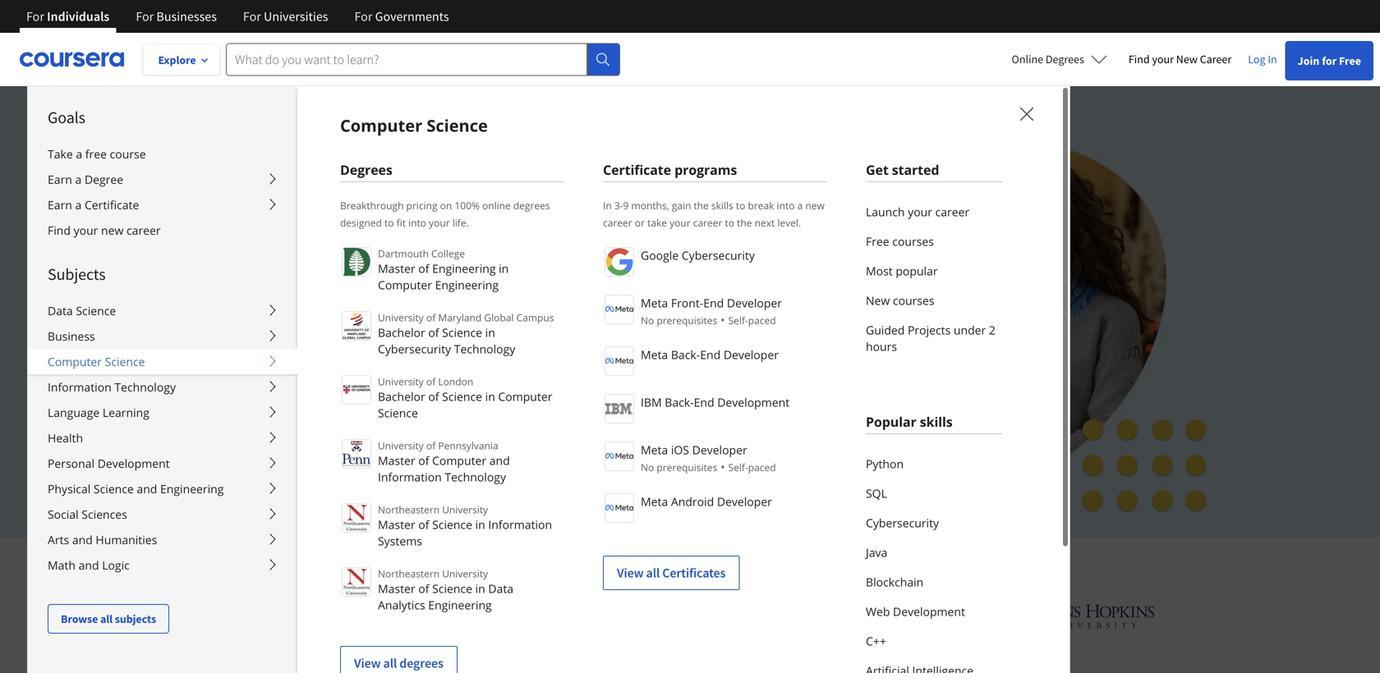 Task type: describe. For each thing, give the bounding box(es) containing it.
of left guarantee
[[419, 453, 429, 469]]

day inside button
[[282, 406, 303, 423]]

master for master of science in information systems
[[378, 517, 416, 533]]

projects,
[[214, 260, 286, 284]]

back- for ibm
[[665, 395, 694, 411]]

pricing
[[406, 199, 438, 212]]

in inside in 3-9 months, gain the skills to break into a new career or take your career to the next level.
[[603, 199, 612, 212]]

master for master of engineering in computer engineering
[[378, 261, 416, 277]]

prerequisites inside 'meta ios developer no prerequisites • self-paced'
[[657, 461, 718, 475]]

coursera image
[[20, 46, 124, 73]]

your inside the explore menu 'element'
[[74, 223, 98, 238]]

university of illinois at urbana-champaign image
[[225, 604, 354, 630]]

ios
[[671, 443, 690, 458]]

meta for meta android developer
[[641, 494, 668, 510]]

meta android developer
[[641, 494, 773, 510]]

language learning button
[[28, 400, 298, 426]]

paced inside 'meta ios developer no prerequisites • self-paced'
[[749, 461, 776, 475]]

/year with 14-day money-back guarantee link
[[214, 444, 491, 461]]

leading
[[519, 551, 586, 578]]

personal development
[[48, 456, 170, 472]]

information inside the university of pennsylvania master of computer and information technology
[[378, 470, 442, 485]]

meta ios developer no prerequisites • self-paced
[[641, 443, 776, 475]]

partnername logo image for google cybersecurity
[[605, 247, 635, 277]]

end for ibm back-end development
[[694, 395, 715, 411]]

computer inside popup button
[[48, 354, 102, 370]]

paced inside meta front-end developer no prerequisites • self-paced
[[749, 314, 776, 328]]

prerequisites inside meta front-end developer no prerequisites • self-paced
[[657, 314, 718, 328]]

science inside northeastern university master of science in information systems
[[432, 517, 473, 533]]

blockchain
[[866, 575, 924, 591]]

university of london bachelor of science in computer science
[[378, 375, 553, 421]]

join for free link
[[1286, 41, 1374, 81]]

skills inside in 3-9 months, gain the skills to break into a new career or take your career to the next level.
[[712, 199, 734, 212]]

in inside northeastern university master of science in data analytics engineering
[[476, 582, 486, 597]]

university for master of computer and information technology
[[378, 439, 424, 453]]

web
[[866, 605, 890, 620]]

cybersecurity inside certificate programs list
[[682, 248, 755, 263]]

northeastern university  logo image for master of science in information systems
[[342, 504, 372, 533]]

anytime
[[323, 368, 370, 384]]

language learning
[[48, 405, 149, 421]]

self- inside meta front-end developer no prerequisites • self-paced
[[729, 314, 749, 328]]

science up information technology at the bottom of the page
[[105, 354, 145, 370]]

meta for meta ios developer no prerequisites • self-paced
[[641, 443, 668, 458]]

dartmouth college logo image
[[342, 247, 372, 277]]

2 partnername logo image from the top
[[605, 295, 635, 325]]

explore
[[158, 53, 196, 67]]

partnername logo image for meta android developer
[[605, 494, 635, 524]]

developer right android
[[717, 494, 773, 510]]

northeastern university  logo image for master of science in data analytics engineering
[[342, 568, 372, 598]]

on inside unlimited access to 7,000+ world-class courses, hands-on projects, and job-ready certificate programs—all included in your subscription
[[674, 231, 696, 255]]

join for free
[[1298, 53, 1362, 68]]

and inside dropdown button
[[79, 558, 99, 574]]

to left break
[[736, 199, 746, 212]]

computer up coursera plus image
[[340, 114, 423, 137]]

science up back on the bottom left of page
[[378, 406, 418, 421]]

unlimited access to 7,000+ world-class courses, hands-on projects, and job-ready certificate programs—all included in your subscription
[[214, 231, 717, 313]]

new courses
[[866, 293, 935, 309]]

math and logic
[[48, 558, 130, 574]]

degrees list
[[340, 246, 564, 674]]

browse all subjects
[[61, 612, 156, 627]]

arts and humanities button
[[28, 528, 298, 553]]

1 horizontal spatial the
[[737, 216, 752, 230]]

programs
[[675, 161, 737, 179]]

of inside northeastern university master of science in data analytics engineering
[[419, 582, 429, 597]]

degrees inside computer science menu item
[[340, 161, 393, 179]]

all for degrees
[[383, 656, 397, 672]]

physical science and engineering button
[[28, 477, 298, 502]]

science inside northeastern university master of science in data analytics engineering
[[432, 582, 473, 597]]

subjects
[[48, 264, 106, 285]]

computer science inside popup button
[[48, 354, 145, 370]]

web development
[[866, 605, 966, 620]]

technology inside "university of maryland global campus bachelor of science in cybersecurity technology"
[[454, 342, 516, 357]]

certificates
[[663, 565, 726, 582]]

1 horizontal spatial skills
[[920, 413, 953, 431]]

/month,
[[233, 368, 280, 384]]

information inside dropdown button
[[48, 380, 112, 395]]

engineering inside popup button
[[160, 482, 224, 497]]

end for meta back-end developer
[[700, 347, 721, 363]]

computer science button
[[28, 349, 298, 375]]

computer inside university of london bachelor of science in computer science
[[498, 389, 553, 405]]

0 vertical spatial the
[[694, 199, 709, 212]]

find your new career
[[1129, 52, 1232, 67]]

$59 /month, cancel anytime
[[214, 368, 370, 384]]

view for certificate programs
[[617, 565, 644, 582]]

master for master of science in data analytics engineering
[[378, 582, 416, 597]]

to left next at the right of the page
[[725, 216, 735, 230]]

physical
[[48, 482, 91, 497]]

start
[[240, 406, 269, 423]]

log in
[[1249, 52, 1278, 67]]

in inside dartmouth college master of engineering in computer engineering
[[499, 261, 509, 277]]

computer inside dartmouth college master of engineering in computer engineering
[[378, 277, 432, 293]]

northeastern for systems
[[378, 503, 440, 517]]

for for businesses
[[136, 8, 154, 25]]

hec paris image
[[889, 600, 947, 634]]

blockchain link
[[866, 568, 1003, 598]]

bachelor inside "university of maryland global campus bachelor of science in cybersecurity technology"
[[378, 325, 425, 341]]

engineering inside northeastern university master of science in data analytics engineering
[[428, 598, 492, 614]]

under
[[954, 323, 986, 338]]

universities
[[591, 551, 696, 578]]

google cybersecurity
[[641, 248, 755, 263]]

break
[[748, 199, 775, 212]]

personal
[[48, 456, 95, 472]]

or
[[635, 216, 645, 230]]

of left the maryland
[[427, 311, 436, 325]]

popular
[[866, 413, 917, 431]]

What do you want to learn? text field
[[226, 43, 588, 76]]

next
[[755, 216, 775, 230]]

start 7-day free trial
[[240, 406, 359, 423]]

ibm back-end development link
[[603, 393, 827, 424]]

in inside unlimited access to 7,000+ world-class courses, hands-on projects, and job-ready certificate programs—all included in your subscription
[[701, 260, 717, 284]]

developer down meta front-end developer no prerequisites • self-paced
[[724, 347, 779, 363]]

and down the "meta android developer" link
[[702, 551, 737, 578]]

of left 'london'
[[427, 375, 436, 389]]

python
[[866, 457, 904, 472]]

of down 'london'
[[428, 389, 439, 405]]

courses for free courses
[[893, 234, 934, 249]]

ibm back-end development
[[641, 395, 790, 411]]

your inside in 3-9 months, gain the skills to break into a new career or take your career to the next level.
[[670, 216, 691, 230]]

data inside northeastern university master of science in data analytics engineering
[[489, 582, 514, 597]]

/year with 14-day money-back guarantee
[[255, 445, 491, 460]]

certificate programs
[[603, 161, 737, 179]]

launch
[[866, 204, 905, 220]]

1 horizontal spatial in
[[1268, 52, 1278, 67]]

a inside in 3-9 months, gain the skills to break into a new career or take your career to the next level.
[[798, 199, 803, 212]]

earn a certificate
[[48, 197, 139, 213]]

computer science menu item
[[297, 0, 1381, 674]]

meta back-end developer
[[641, 347, 779, 363]]

0 horizontal spatial with
[[289, 445, 314, 460]]

earn a degree button
[[28, 167, 298, 192]]

math
[[48, 558, 76, 574]]

on inside breakthrough pricing on 100% online degrees designed to fit into your life.
[[440, 199, 452, 212]]

meta android developer link
[[603, 492, 827, 524]]

100%
[[455, 199, 480, 212]]

3-
[[615, 199, 623, 212]]

science up business
[[76, 303, 116, 319]]

9
[[623, 199, 629, 212]]

london
[[438, 375, 474, 389]]

degrees inside dropdown button
[[1046, 52, 1085, 67]]

breakthrough pricing on 100% online degrees designed to fit into your life.
[[340, 199, 550, 230]]

earn a certificate button
[[28, 192, 298, 218]]

of inside dartmouth college master of engineering in computer engineering
[[419, 261, 429, 277]]

guided projects under 2 hours
[[866, 323, 996, 355]]

view all certificates
[[617, 565, 726, 582]]

and inside dropdown button
[[72, 533, 93, 548]]

data science button
[[28, 298, 298, 324]]

for individuals
[[26, 8, 110, 25]]

new inside in 3-9 months, gain the skills to break into a new career or take your career to the next level.
[[806, 199, 825, 212]]

designed
[[340, 216, 382, 230]]

physical science and engineering
[[48, 482, 224, 497]]

world-
[[443, 231, 497, 255]]

browse all subjects button
[[48, 605, 169, 635]]

to inside breakthrough pricing on 100% online degrees designed to fit into your life.
[[385, 216, 394, 230]]

1 vertical spatial day
[[334, 445, 355, 460]]

life.
[[453, 216, 469, 230]]

certificate programs list
[[603, 246, 827, 591]]

find for find your new career
[[48, 223, 71, 238]]

no inside meta front-end developer no prerequisites • self-paced
[[641, 314, 654, 328]]

engineering up the maryland
[[435, 277, 499, 293]]

for for individuals
[[26, 8, 44, 25]]

guided projects under 2 hours link
[[866, 316, 1003, 362]]

start 7-day free trial button
[[214, 395, 386, 434]]

humanities
[[96, 533, 157, 548]]

science down 'london'
[[442, 389, 482, 405]]

sql link
[[866, 479, 1003, 509]]

bachelor inside university of london bachelor of science in computer science
[[378, 389, 425, 405]]

and inside the university of pennsylvania master of computer and information technology
[[490, 453, 510, 469]]

• inside 'meta ios developer no prerequisites • self-paced'
[[721, 459, 725, 475]]

free courses
[[866, 234, 934, 249]]

developer inside meta front-end developer no prerequisites • self-paced
[[727, 295, 782, 311]]

career up google cybersecurity
[[693, 216, 723, 230]]

duke university image
[[407, 602, 483, 628]]

java link
[[866, 538, 1003, 568]]

online
[[1012, 52, 1044, 67]]

information inside northeastern university master of science in information systems
[[489, 517, 552, 533]]

businesses
[[157, 8, 217, 25]]

started
[[892, 161, 940, 179]]

technology inside the university of pennsylvania master of computer and information technology
[[445, 470, 506, 485]]

for for universities
[[243, 8, 261, 25]]

university inside northeastern university master of science in information systems
[[442, 503, 488, 517]]

engineering down college
[[432, 261, 496, 277]]

explore button
[[144, 45, 219, 75]]



Task type: locate. For each thing, give the bounding box(es) containing it.
dartmouth college master of engineering in computer engineering
[[378, 247, 509, 293]]

university for bachelor of science in computer science
[[378, 375, 424, 389]]

a for free
[[76, 146, 82, 162]]

new right break
[[806, 199, 825, 212]]

the
[[694, 199, 709, 212], [737, 216, 752, 230]]

companies
[[742, 551, 842, 578]]

of left pennsylvania
[[427, 439, 436, 453]]

and
[[291, 260, 323, 284], [490, 453, 510, 469], [137, 482, 157, 497], [72, 533, 93, 548], [702, 551, 737, 578], [79, 558, 99, 574]]

get
[[866, 161, 889, 179]]

2 vertical spatial information
[[489, 517, 552, 533]]

master
[[378, 261, 416, 277], [378, 453, 416, 469], [378, 517, 416, 533], [378, 582, 416, 597]]

0 horizontal spatial skills
[[712, 199, 734, 212]]

with
[[289, 445, 314, 460], [847, 551, 887, 578]]

university of pennsylvania logo image
[[342, 440, 372, 469]]

view inside view all degrees link
[[354, 656, 381, 672]]

skills
[[712, 199, 734, 212], [920, 413, 953, 431]]

computer science down what do you want to learn? text field
[[340, 114, 488, 137]]

1 vertical spatial certificate
[[85, 197, 139, 213]]

logic
[[102, 558, 130, 574]]

no
[[641, 314, 654, 328], [641, 461, 654, 475]]

into for certificate programs
[[777, 199, 795, 212]]

0 horizontal spatial into
[[409, 216, 427, 230]]

business button
[[28, 324, 298, 349]]

back
[[401, 445, 428, 460]]

partnername logo image inside the meta back-end developer link
[[605, 347, 635, 376]]

johns hopkins university image
[[999, 602, 1156, 632]]

0 vertical spatial skills
[[712, 199, 734, 212]]

1 bachelor from the top
[[378, 325, 425, 341]]

in down global
[[485, 325, 495, 341]]

0 vertical spatial northeastern university  logo image
[[342, 504, 372, 533]]

for left businesses on the left top of the page
[[136, 8, 154, 25]]

your
[[1153, 52, 1175, 67], [908, 204, 933, 220], [429, 216, 450, 230], [670, 216, 691, 230], [74, 223, 98, 238], [214, 289, 252, 313]]

0 vertical spatial prerequisites
[[657, 314, 718, 328]]

development down the meta back-end developer link
[[718, 395, 790, 411]]

a up level. at the top right of page
[[798, 199, 803, 212]]

1 horizontal spatial find
[[1129, 52, 1150, 67]]

social
[[48, 507, 79, 523]]

university right university of london logo
[[378, 375, 424, 389]]

trial
[[333, 406, 359, 423]]

0 vertical spatial information
[[48, 380, 112, 395]]

0 vertical spatial all
[[646, 565, 660, 582]]

1 partnername logo image from the top
[[605, 247, 635, 277]]

degrees right the online
[[1046, 52, 1085, 67]]

1 vertical spatial degrees
[[400, 656, 444, 672]]

1 vertical spatial •
[[721, 459, 725, 475]]

courses up popular
[[893, 234, 934, 249]]

1 no from the top
[[641, 314, 654, 328]]

science down the maryland
[[442, 325, 482, 341]]

into up level. at the top right of page
[[777, 199, 795, 212]]

0 horizontal spatial cybersecurity
[[378, 342, 451, 357]]

275+
[[469, 551, 514, 578]]

0 vertical spatial on
[[440, 199, 452, 212]]

with left the 14-
[[289, 445, 314, 460]]

and down personal development popup button
[[137, 482, 157, 497]]

0 vertical spatial with
[[289, 445, 314, 460]]

take a free course
[[48, 146, 146, 162]]

0 horizontal spatial view
[[354, 656, 381, 672]]

0 horizontal spatial information
[[48, 380, 112, 395]]

1 vertical spatial free
[[866, 234, 890, 249]]

bachelor right university of maryland global campus logo
[[378, 325, 425, 341]]

courses
[[893, 234, 934, 249], [893, 293, 935, 309]]

0 horizontal spatial all
[[100, 612, 113, 627]]

on
[[440, 199, 452, 212], [674, 231, 696, 255]]

partnername logo image inside ibm back-end development link
[[605, 395, 635, 424]]

6 partnername logo image from the top
[[605, 494, 635, 524]]

a
[[76, 146, 82, 162], [75, 172, 82, 187], [75, 197, 82, 213], [798, 199, 803, 212]]

certificate up find your new career
[[85, 197, 139, 213]]

in up 275+ at bottom left
[[476, 517, 486, 533]]

unlimited
[[214, 231, 296, 255]]

1 earn from the top
[[48, 172, 72, 187]]

python link
[[866, 450, 1003, 479]]

1 vertical spatial view
[[354, 656, 381, 672]]

0 vertical spatial paced
[[749, 314, 776, 328]]

0 vertical spatial free
[[1340, 53, 1362, 68]]

2 vertical spatial development
[[893, 605, 966, 620]]

2 no from the top
[[641, 461, 654, 475]]

data up business
[[48, 303, 73, 319]]

in 3-9 months, gain the skills to break into a new career or take your career to the next level.
[[603, 199, 825, 230]]

1 horizontal spatial new
[[1177, 52, 1198, 67]]

0 horizontal spatial day
[[282, 406, 303, 423]]

your left life.
[[429, 216, 450, 230]]

7,000+
[[382, 231, 438, 255]]

a for degree
[[75, 172, 82, 187]]

dartmouth
[[378, 247, 429, 261]]

4 master from the top
[[378, 582, 416, 597]]

computer
[[340, 114, 423, 137], [378, 277, 432, 293], [48, 354, 102, 370], [498, 389, 553, 405], [432, 453, 487, 469]]

into for degrees
[[409, 216, 427, 230]]

in up pennsylvania
[[485, 389, 495, 405]]

systems
[[378, 534, 422, 549]]

0 vertical spatial degrees
[[1046, 52, 1085, 67]]

1 vertical spatial end
[[700, 347, 721, 363]]

1 vertical spatial information
[[378, 470, 442, 485]]

paced
[[749, 314, 776, 328], [749, 461, 776, 475]]

in inside "university of maryland global campus bachelor of science in cybersecurity technology"
[[485, 325, 495, 341]]

for left governments
[[355, 8, 373, 25]]

level.
[[778, 216, 801, 230]]

all inside degrees list
[[383, 656, 397, 672]]

2 vertical spatial end
[[694, 395, 715, 411]]

0 vertical spatial new
[[1177, 52, 1198, 67]]

0 vertical spatial computer science
[[340, 114, 488, 137]]

2 vertical spatial technology
[[445, 470, 506, 485]]

a for certificate
[[75, 197, 82, 213]]

the right gain
[[694, 199, 709, 212]]

global
[[484, 311, 514, 325]]

arts
[[48, 533, 69, 548]]

0 vertical spatial certificate
[[603, 161, 672, 179]]

development for personal development
[[98, 456, 170, 472]]

development inside popular skills list
[[893, 605, 966, 620]]

a inside popup button
[[75, 172, 82, 187]]

popular skills
[[866, 413, 953, 431]]

northeastern inside northeastern university master of science in data analytics engineering
[[378, 568, 440, 581]]

banner navigation
[[13, 0, 462, 33]]

cybersecurity up the java
[[866, 516, 940, 531]]

skills left break
[[712, 199, 734, 212]]

your inside breakthrough pricing on 100% online degrees designed to fit into your life.
[[429, 216, 450, 230]]

for for governments
[[355, 8, 373, 25]]

certificate inside computer science menu item
[[603, 161, 672, 179]]

1 vertical spatial bachelor
[[378, 389, 425, 405]]

2 horizontal spatial cybersecurity
[[866, 516, 940, 531]]

self- inside 'meta ios developer no prerequisites • self-paced'
[[729, 461, 749, 475]]

1 horizontal spatial cybersecurity
[[682, 248, 755, 263]]

get started list
[[866, 197, 1003, 362]]

1 horizontal spatial computer science
[[340, 114, 488, 137]]

0 vertical spatial northeastern
[[378, 503, 440, 517]]

1 self- from the top
[[729, 314, 749, 328]]

development up physical science and engineering
[[98, 456, 170, 472]]

degrees down the duke university image
[[400, 656, 444, 672]]

2 meta from the top
[[641, 347, 668, 363]]

1 horizontal spatial development
[[718, 395, 790, 411]]

a left free
[[76, 146, 82, 162]]

computer inside the university of pennsylvania master of computer and information technology
[[432, 453, 487, 469]]

3 master from the top
[[378, 517, 416, 533]]

into inside breakthrough pricing on 100% online degrees designed to fit into your life.
[[409, 216, 427, 230]]

meta left android
[[641, 494, 668, 510]]

1 vertical spatial degrees
[[340, 161, 393, 179]]

campus
[[517, 311, 554, 325]]

into right fit
[[409, 216, 427, 230]]

0 vertical spatial day
[[282, 406, 303, 423]]

cybersecurity link
[[866, 509, 1003, 538]]

university for bachelor of science in cybersecurity technology
[[378, 311, 424, 325]]

university up the duke university image
[[442, 568, 488, 581]]

back- for meta
[[671, 347, 700, 363]]

a left degree
[[75, 172, 82, 187]]

information down back on the bottom left of page
[[378, 470, 442, 485]]

earn for earn a degree
[[48, 172, 72, 187]]

career inside the explore menu 'element'
[[127, 223, 161, 238]]

career down 3-
[[603, 216, 633, 230]]

2 horizontal spatial all
[[646, 565, 660, 582]]

popular
[[896, 263, 938, 279]]

log
[[1249, 52, 1266, 67]]

partnername logo image for ibm back-end development
[[605, 395, 635, 424]]

information up language
[[48, 380, 112, 395]]

analytics
[[378, 598, 425, 614]]

master inside dartmouth college master of engineering in computer engineering
[[378, 261, 416, 277]]

data science
[[48, 303, 116, 319]]

earn for earn a certificate
[[48, 197, 72, 213]]

meta inside 'meta ios developer no prerequisites • self-paced'
[[641, 443, 668, 458]]

and inside unlimited access to 7,000+ world-class courses, hands-on projects, and job-ready certificate programs—all included in your subscription
[[291, 260, 323, 284]]

close image
[[1017, 104, 1038, 125]]

goals
[[48, 107, 85, 128]]

class
[[497, 231, 537, 255]]

1 vertical spatial new
[[866, 293, 890, 309]]

on left 100%
[[440, 199, 452, 212]]

back- right the ibm
[[665, 395, 694, 411]]

computer science inside menu item
[[340, 114, 488, 137]]

2 horizontal spatial free
[[1340, 53, 1362, 68]]

for
[[26, 8, 44, 25], [136, 8, 154, 25], [243, 8, 261, 25], [355, 8, 373, 25]]

certificate inside dropdown button
[[85, 197, 139, 213]]

free right for
[[1340, 53, 1362, 68]]

plus
[[981, 551, 1019, 578]]

for businesses
[[136, 8, 217, 25]]

0 vertical spatial technology
[[454, 342, 516, 357]]

the left next at the right of the page
[[737, 216, 752, 230]]

skills up python link
[[920, 413, 953, 431]]

university inside northeastern university master of science in data analytics engineering
[[442, 568, 488, 581]]

view
[[617, 565, 644, 582], [354, 656, 381, 672]]

new down most
[[866, 293, 890, 309]]

programs—all
[[500, 260, 619, 284]]

0 vertical spatial new
[[806, 199, 825, 212]]

science down personal development
[[94, 482, 134, 497]]

1 vertical spatial no
[[641, 461, 654, 475]]

take
[[648, 216, 667, 230]]

1 horizontal spatial data
[[489, 582, 514, 597]]

0 vertical spatial development
[[718, 395, 790, 411]]

end inside meta front-end developer no prerequisites • self-paced
[[704, 295, 724, 311]]

paced up the "meta android developer" link
[[749, 461, 776, 475]]

in inside university of london bachelor of science in computer science
[[485, 389, 495, 405]]

explore menu element
[[28, 86, 298, 635]]

free left 'trial'
[[306, 406, 331, 423]]

1 vertical spatial paced
[[749, 461, 776, 475]]

0 horizontal spatial data
[[48, 303, 73, 319]]

1 master from the top
[[378, 261, 416, 277]]

degree
[[85, 172, 123, 187]]

1 northeastern from the top
[[378, 503, 440, 517]]

and down pennsylvania
[[490, 453, 510, 469]]

earn down earn a degree
[[48, 197, 72, 213]]

1 vertical spatial new
[[101, 223, 124, 238]]

in left 3-
[[603, 199, 612, 212]]

back-
[[671, 347, 700, 363], [665, 395, 694, 411]]

1 horizontal spatial degrees
[[1046, 52, 1085, 67]]

health
[[48, 431, 83, 446]]

partnername logo image for meta back-end developer
[[605, 347, 635, 376]]

your left career
[[1153, 52, 1175, 67]]

partnername logo image
[[605, 247, 635, 277], [605, 295, 635, 325], [605, 347, 635, 376], [605, 395, 635, 424], [605, 442, 635, 472], [605, 494, 635, 524]]

courses for new courses
[[893, 293, 935, 309]]

1 vertical spatial courses
[[893, 293, 935, 309]]

view inside view all certificates "link"
[[617, 565, 644, 582]]

2 vertical spatial cybersecurity
[[866, 516, 940, 531]]

• up the meta android developer
[[721, 459, 725, 475]]

0 horizontal spatial development
[[98, 456, 170, 472]]

None search field
[[226, 43, 621, 76]]

master inside the university of pennsylvania master of computer and information technology
[[378, 453, 416, 469]]

a inside dropdown button
[[75, 197, 82, 213]]

and inside popup button
[[137, 482, 157, 497]]

no down included
[[641, 314, 654, 328]]

coursera plus image
[[214, 154, 464, 179]]

2 northeastern university  logo image from the top
[[342, 568, 372, 598]]

3 partnername logo image from the top
[[605, 347, 635, 376]]

most
[[866, 263, 893, 279]]

1 vertical spatial with
[[847, 551, 887, 578]]

earn a degree
[[48, 172, 123, 187]]

information
[[48, 380, 112, 395], [378, 470, 442, 485], [489, 517, 552, 533]]

1 vertical spatial the
[[737, 216, 752, 230]]

included
[[624, 260, 696, 284]]

4 for from the left
[[355, 8, 373, 25]]

your up free courses link
[[908, 204, 933, 220]]

university right university of pennsylvania logo
[[378, 439, 424, 453]]

to inside unlimited access to 7,000+ world-class courses, hands-on projects, and job-ready certificate programs—all included in your subscription
[[360, 231, 377, 255]]

meta up the ibm
[[641, 347, 668, 363]]

engineering up "social sciences" dropdown button at the left of the page
[[160, 482, 224, 497]]

master inside northeastern university master of science in information systems
[[378, 517, 416, 533]]

1 horizontal spatial into
[[777, 199, 795, 212]]

new inside the explore menu 'element'
[[101, 223, 124, 238]]

3 meta from the top
[[641, 443, 668, 458]]

c++ link
[[866, 627, 1003, 657]]

0 vertical spatial bachelor
[[378, 325, 425, 341]]

1 prerequisites from the top
[[657, 314, 718, 328]]

5 partnername logo image from the top
[[605, 442, 635, 472]]

0 vertical spatial find
[[1129, 52, 1150, 67]]

northeastern university  logo image
[[342, 504, 372, 533], [342, 568, 372, 598]]

all for certificate programs
[[646, 565, 660, 582]]

to down designed at left top
[[360, 231, 377, 255]]

take
[[48, 146, 73, 162]]

java
[[866, 545, 888, 561]]

android
[[671, 494, 714, 510]]

and left logic
[[79, 558, 99, 574]]

1 vertical spatial technology
[[115, 380, 176, 395]]

0 vertical spatial back-
[[671, 347, 700, 363]]

university of maryland global campus bachelor of science in cybersecurity technology
[[378, 311, 554, 357]]

1 vertical spatial find
[[48, 223, 71, 238]]

most popular link
[[866, 256, 1003, 286]]

1 for from the left
[[26, 8, 44, 25]]

career down earn a certificate dropdown button
[[127, 223, 161, 238]]

view left 'certificates'
[[617, 565, 644, 582]]

meta for meta front-end developer no prerequisites • self-paced
[[641, 295, 668, 311]]

developer down google cybersecurity link
[[727, 295, 782, 311]]

0 vertical spatial data
[[48, 303, 73, 319]]

1 horizontal spatial free
[[866, 234, 890, 249]]

university of maryland global campus logo image
[[342, 312, 372, 341]]

3 for from the left
[[243, 8, 261, 25]]

northeastern university master of science in information systems
[[378, 503, 552, 549]]

university right university of maryland global campus logo
[[378, 311, 424, 325]]

0 vertical spatial degrees
[[514, 199, 550, 212]]

meta down included
[[641, 295, 668, 311]]

2 self- from the top
[[729, 461, 749, 475]]

2 for from the left
[[136, 8, 154, 25]]

of inside northeastern university master of science in information systems
[[419, 517, 429, 533]]

of down the maryland
[[428, 325, 439, 341]]

self- up meta back-end developer
[[729, 314, 749, 328]]

university inside the university of pennsylvania master of computer and information technology
[[378, 439, 424, 453]]

university of london logo image
[[342, 376, 372, 405]]

with up web
[[847, 551, 887, 578]]

and up subscription
[[291, 260, 323, 284]]

science inside "university of maryland global campus bachelor of science in cybersecurity technology"
[[442, 325, 482, 341]]

personal development button
[[28, 451, 298, 477]]

new left career
[[1177, 52, 1198, 67]]

day down $59 /month, cancel anytime
[[282, 406, 303, 423]]

breakthrough
[[340, 199, 404, 212]]

0 vertical spatial self-
[[729, 314, 749, 328]]

technology down global
[[454, 342, 516, 357]]

cybersecurity up 'london'
[[378, 342, 451, 357]]

ibm
[[641, 395, 662, 411]]

development inside certificate programs list
[[718, 395, 790, 411]]

2 courses from the top
[[893, 293, 935, 309]]

master right university of pennsylvania logo
[[378, 453, 416, 469]]

technology down guarantee
[[445, 470, 506, 485]]

2 master from the top
[[378, 453, 416, 469]]

free inside join for free link
[[1340, 53, 1362, 68]]

developer right ios
[[693, 443, 748, 458]]

master down dartmouth
[[378, 261, 416, 277]]

bachelor right university of london logo
[[378, 389, 425, 405]]

self- up the "meta android developer" link
[[729, 461, 749, 475]]

free inside free courses link
[[866, 234, 890, 249]]

4 partnername logo image from the top
[[605, 395, 635, 424]]

a down earn a degree
[[75, 197, 82, 213]]

your inside unlimited access to 7,000+ world-class courses, hands-on projects, and job-ready certificate programs—all included in your subscription
[[214, 289, 252, 313]]

projects
[[908, 323, 951, 338]]

cybersecurity
[[682, 248, 755, 263], [378, 342, 451, 357], [866, 516, 940, 531]]

paced up the meta back-end developer link
[[749, 314, 776, 328]]

1 vertical spatial in
[[603, 199, 612, 212]]

health button
[[28, 426, 298, 451]]

to left fit
[[385, 216, 394, 230]]

1 horizontal spatial certificate
[[603, 161, 672, 179]]

• inside meta front-end developer no prerequisites • self-paced
[[721, 312, 725, 328]]

all right browse
[[100, 612, 113, 627]]

1 vertical spatial earn
[[48, 197, 72, 213]]

computer science group
[[27, 0, 1381, 674]]

1 vertical spatial cybersecurity
[[378, 342, 451, 357]]

1 northeastern university  logo image from the top
[[342, 504, 372, 533]]

all inside button
[[100, 612, 113, 627]]

1 courses from the top
[[893, 234, 934, 249]]

technology up language learning dropdown button at the bottom of page
[[115, 380, 176, 395]]

0 vertical spatial •
[[721, 312, 725, 328]]

technology
[[454, 342, 516, 357], [115, 380, 176, 395], [445, 470, 506, 485]]

1 meta from the top
[[641, 295, 668, 311]]

0 horizontal spatial the
[[694, 199, 709, 212]]

engineering
[[432, 261, 496, 277], [435, 277, 499, 293], [160, 482, 224, 497], [428, 598, 492, 614]]

2
[[989, 323, 996, 338]]

science up the duke university image
[[432, 582, 473, 597]]

degrees inside breakthrough pricing on 100% online degrees designed to fit into your life.
[[514, 199, 550, 212]]

0 horizontal spatial free
[[306, 406, 331, 423]]

prerequisites down front- at top
[[657, 314, 718, 328]]

technology inside dropdown button
[[115, 380, 176, 395]]

to
[[736, 199, 746, 212], [385, 216, 394, 230], [725, 216, 735, 230], [360, 231, 377, 255]]

meta left ios
[[641, 443, 668, 458]]

northeastern
[[378, 503, 440, 517], [378, 568, 440, 581]]

google cybersecurity link
[[603, 246, 827, 277]]

partnername logo image inside google cybersecurity link
[[605, 247, 635, 277]]

2 bachelor from the top
[[378, 389, 425, 405]]

0 horizontal spatial in
[[603, 199, 612, 212]]

cybersecurity inside "university of maryland global campus bachelor of science in cybersecurity technology"
[[378, 342, 451, 357]]

science up 100%
[[427, 114, 488, 137]]

your down earn a certificate
[[74, 223, 98, 238]]

view for degrees
[[354, 656, 381, 672]]

meta for meta back-end developer
[[641, 347, 668, 363]]

join
[[1298, 53, 1320, 68]]

university inside university of london bachelor of science in computer science
[[378, 375, 424, 389]]

find down earn a certificate
[[48, 223, 71, 238]]

online
[[482, 199, 511, 212]]

earn
[[48, 172, 72, 187], [48, 197, 72, 213]]

2 northeastern from the top
[[378, 568, 440, 581]]

in inside northeastern university master of science in information systems
[[476, 517, 486, 533]]

popular skills list
[[866, 450, 1003, 674]]

4 meta from the top
[[641, 494, 668, 510]]

earn inside dropdown button
[[48, 197, 72, 213]]

meta inside meta front-end developer no prerequisites • self-paced
[[641, 295, 668, 311]]

find
[[1129, 52, 1150, 67], [48, 223, 71, 238]]

end for meta front-end developer no prerequisites • self-paced
[[704, 295, 724, 311]]

career inside get started 'list'
[[936, 204, 970, 220]]

in up front- at top
[[701, 260, 717, 284]]

0 vertical spatial earn
[[48, 172, 72, 187]]

and right the arts
[[72, 533, 93, 548]]

northeastern for analytics
[[378, 568, 440, 581]]

2 paced from the top
[[749, 461, 776, 475]]

1 vertical spatial into
[[409, 216, 427, 230]]

2 earn from the top
[[48, 197, 72, 213]]

new inside get started 'list'
[[866, 293, 890, 309]]

0 horizontal spatial computer science
[[48, 354, 145, 370]]

university inside "university of maryland global campus bachelor of science in cybersecurity technology"
[[378, 311, 424, 325]]

0 horizontal spatial degrees
[[400, 656, 444, 672]]

free inside start 7-day free trial button
[[306, 406, 331, 423]]

online degrees
[[1012, 52, 1085, 67]]

data inside popup button
[[48, 303, 73, 319]]

0 horizontal spatial find
[[48, 223, 71, 238]]

find inside the explore menu 'element'
[[48, 223, 71, 238]]

1 • from the top
[[721, 312, 725, 328]]

your inside get started 'list'
[[908, 204, 933, 220]]

find for find your new career
[[1129, 52, 1150, 67]]

2 • from the top
[[721, 459, 725, 475]]

career up free courses link
[[936, 204, 970, 220]]

bachelor
[[378, 325, 425, 341], [378, 389, 425, 405]]

all down analytics
[[383, 656, 397, 672]]

1 vertical spatial northeastern
[[378, 568, 440, 581]]

0 horizontal spatial on
[[440, 199, 452, 212]]

1 horizontal spatial new
[[806, 199, 825, 212]]

earn inside popup button
[[48, 172, 72, 187]]

0 vertical spatial view
[[617, 565, 644, 582]]

cybersecurity inside 'link'
[[866, 516, 940, 531]]

development for web development
[[893, 605, 966, 620]]

1 vertical spatial northeastern university  logo image
[[342, 568, 372, 598]]

no inside 'meta ios developer no prerequisites • self-paced'
[[641, 461, 654, 475]]

2 horizontal spatial information
[[489, 517, 552, 533]]

degrees inside list
[[400, 656, 444, 672]]

developer inside 'meta ios developer no prerequisites • self-paced'
[[693, 443, 748, 458]]

for universities
[[243, 8, 328, 25]]

on down gain
[[674, 231, 696, 255]]

master up systems
[[378, 517, 416, 533]]

1 vertical spatial back-
[[665, 395, 694, 411]]

for
[[1323, 53, 1337, 68]]

2 vertical spatial all
[[383, 656, 397, 672]]

0 vertical spatial end
[[704, 295, 724, 311]]

of up systems
[[419, 517, 429, 533]]

new
[[806, 199, 825, 212], [101, 223, 124, 238]]

1 vertical spatial data
[[489, 582, 514, 597]]

2 prerequisites from the top
[[657, 461, 718, 475]]

development inside popup button
[[98, 456, 170, 472]]

prerequisites down ios
[[657, 461, 718, 475]]

computer down business
[[48, 354, 102, 370]]

0 vertical spatial cybersecurity
[[682, 248, 755, 263]]

1 vertical spatial development
[[98, 456, 170, 472]]

master inside northeastern university master of science in data analytics engineering
[[378, 582, 416, 597]]

launch your career link
[[866, 197, 1003, 227]]

1 vertical spatial self-
[[729, 461, 749, 475]]

1 paced from the top
[[749, 314, 776, 328]]

1 vertical spatial computer science
[[48, 354, 145, 370]]

northeastern university  logo image up "learn" on the left of the page
[[342, 504, 372, 533]]

all inside "link"
[[646, 565, 660, 582]]



Task type: vqa. For each thing, say whether or not it's contained in the screenshot.
Months,
yes



